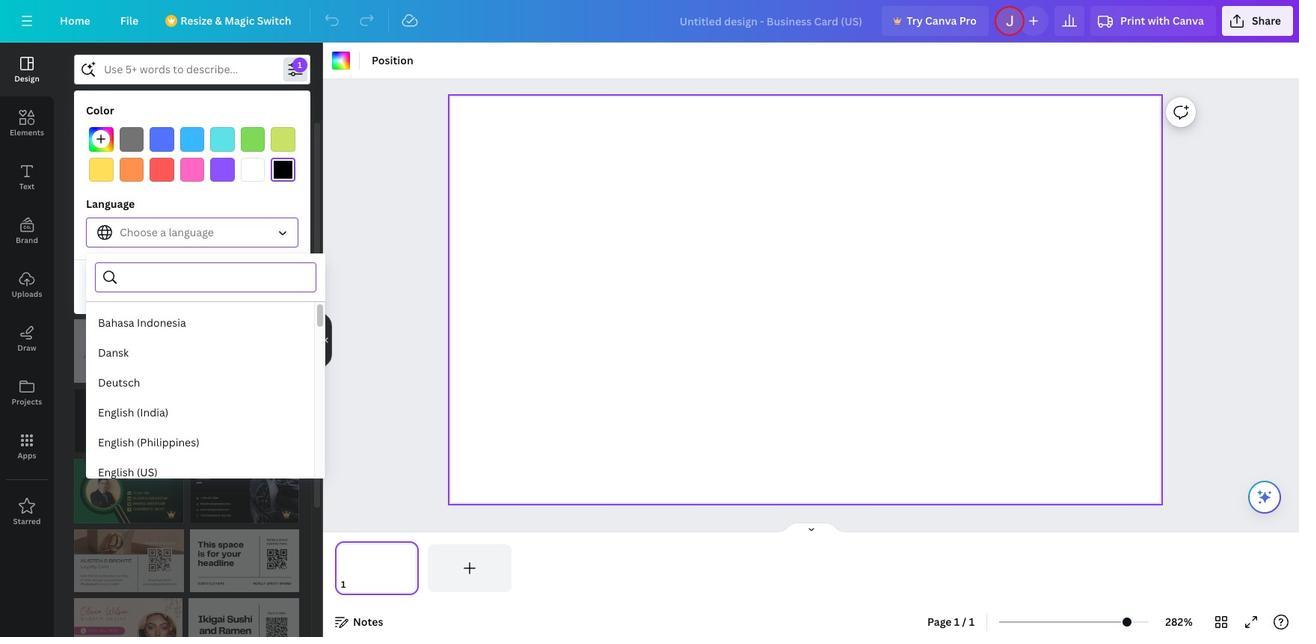 Task type: vqa. For each thing, say whether or not it's contained in the screenshot.
Search SEARCH BOX
no



Task type: describe. For each thing, give the bounding box(es) containing it.
design button
[[0, 43, 54, 96]]

projects button
[[0, 366, 54, 420]]

hide image
[[322, 304, 332, 376]]

White button
[[241, 158, 265, 182]]

deutsch button
[[86, 368, 314, 398]]

black and white simple personal business card group
[[74, 180, 182, 244]]

royal blue image
[[150, 127, 174, 152]]

english (philippines) button
[[86, 428, 314, 458]]

file
[[120, 13, 139, 28]]

with
[[1148, 13, 1170, 28]]

deutsch
[[98, 375, 140, 390]]

projects
[[12, 396, 42, 407]]

main menu bar
[[0, 0, 1299, 43]]

(us)
[[137, 465, 158, 479]]

business for business card
[[83, 139, 128, 153]]

choose a language
[[120, 225, 214, 239]]

business card
[[83, 139, 153, 153]]

draw button
[[0, 312, 54, 366]]

share button
[[1222, 6, 1293, 36]]

pink button
[[267, 132, 306, 162]]

english (philippines) option
[[86, 428, 314, 458]]

elements button
[[0, 96, 54, 150]]

print with canva button
[[1091, 6, 1216, 36]]

add a new color image
[[89, 127, 113, 152]]

templates
[[112, 97, 165, 111]]

draw
[[17, 343, 36, 353]]

color option group
[[86, 124, 298, 185]]

uploads button
[[0, 258, 54, 312]]

english for english (philippines)
[[98, 435, 134, 450]]

clear
[[164, 280, 191, 294]]

resize
[[180, 13, 213, 28]]

english (us)
[[98, 465, 158, 479]]

position button
[[366, 49, 419, 73]]

Purple button
[[210, 158, 235, 182]]

(philippines)
[[137, 435, 199, 450]]

orange image
[[119, 158, 144, 182]]

text
[[19, 181, 35, 191]]

try
[[907, 13, 923, 28]]

black & white m letter business card design brand identity for digital studio design company group
[[74, 389, 184, 453]]

Yellow button
[[89, 158, 113, 182]]

orange image
[[119, 158, 144, 182]]

text button
[[0, 150, 54, 204]]

starred button
[[0, 485, 54, 539]]

Language button
[[86, 218, 298, 248]]

bahasa indonesia
[[98, 316, 186, 330]]

deutsch option
[[86, 368, 314, 398]]

#ffffff image
[[332, 52, 350, 70]]

282%
[[1166, 615, 1193, 629]]

dansk option
[[86, 338, 314, 368]]

share
[[1252, 13, 1281, 28]]

light blue image
[[180, 127, 204, 152]]

resize & magic switch button
[[156, 6, 303, 36]]

all
[[193, 280, 205, 294]]

page 1 / 1
[[928, 615, 975, 629]]

magic
[[224, 13, 255, 28]]

color
[[86, 103, 114, 117]]

notes button
[[329, 610, 389, 634]]

uploads
[[12, 289, 42, 299]]

bahasa
[[98, 316, 134, 330]]

bahasa indonesia button
[[86, 308, 314, 338]]

canva inside dropdown button
[[1173, 13, 1204, 28]]

Coral red button
[[150, 158, 174, 182]]

print
[[1120, 13, 1145, 28]]

english (india)
[[98, 405, 169, 420]]

(1)
[[208, 280, 221, 294]]

switch
[[257, 13, 291, 28]]

clear all (1) button
[[86, 272, 298, 302]]

side panel tab list
[[0, 43, 54, 539]]

hide pages image
[[775, 522, 847, 534]]

page
[[928, 615, 952, 629]]

black white simple light food qr code business card group
[[190, 530, 299, 592]]

language
[[86, 197, 135, 211]]

pro
[[959, 13, 977, 28]]



Task type: locate. For each thing, give the bounding box(es) containing it.
0 horizontal spatial business
[[83, 139, 128, 153]]

elements
[[10, 127, 44, 138]]

grey black modern elegant name initials monogram business card group
[[188, 180, 299, 244]]

cream black minimalist modern monogram letter initial business card group
[[74, 319, 185, 383]]

#737373 image
[[119, 127, 144, 152], [119, 127, 144, 152]]

purple image
[[210, 158, 235, 182], [210, 158, 235, 182]]

2 canva from the left
[[1173, 13, 1204, 28]]

business cards button
[[168, 132, 261, 162]]

cards
[[224, 139, 252, 153]]

black white modern business card group
[[74, 250, 182, 313]]

english
[[98, 405, 134, 420], [98, 435, 134, 450], [98, 465, 134, 479]]

1 vertical spatial english
[[98, 435, 134, 450]]

dansk
[[98, 346, 129, 360]]

2 business from the left
[[177, 139, 221, 153]]

try canva pro
[[907, 13, 977, 28]]

templates button
[[74, 91, 203, 119]]

business
[[83, 139, 128, 153], [177, 139, 221, 153]]

282% button
[[1155, 610, 1204, 634]]

2 1 from the left
[[969, 615, 975, 629]]

business inside "button"
[[83, 139, 128, 153]]

position
[[372, 53, 413, 67]]

home link
[[48, 6, 102, 36]]

canva inside button
[[925, 13, 957, 28]]

canva assistant image
[[1256, 488, 1274, 506]]

Orange button
[[119, 158, 144, 182]]

canva right try
[[925, 13, 957, 28]]

choose
[[120, 225, 158, 239]]

Pink button
[[180, 158, 204, 182]]

1
[[954, 615, 960, 629], [969, 615, 975, 629]]

1 canva from the left
[[925, 13, 957, 28]]

2 english from the top
[[98, 435, 134, 450]]

a
[[160, 225, 166, 239]]

Use 5+ words to describe... search field
[[104, 55, 280, 84]]

english (us) button
[[86, 458, 314, 488]]

clear all (1)
[[164, 280, 221, 294]]

0 vertical spatial english
[[98, 405, 134, 420]]

canva
[[925, 13, 957, 28], [1173, 13, 1204, 28]]

yellow image
[[89, 158, 113, 182], [89, 158, 113, 182]]

english (india) button
[[86, 398, 314, 428]]

turquoise blue image
[[210, 127, 235, 152], [210, 127, 235, 152]]

1 horizontal spatial canva
[[1173, 13, 1204, 28]]

english down deutsch
[[98, 405, 134, 420]]

bahasa indonesia option
[[86, 308, 314, 338]]

english for english (us)
[[98, 465, 134, 479]]

print with canva
[[1120, 13, 1204, 28]]

apps button
[[0, 420, 54, 473]]

light blue image
[[180, 127, 204, 152]]

starred
[[13, 516, 41, 527]]

black and gold classy minimalist business card group
[[188, 250, 299, 313]]

black image
[[271, 158, 295, 182], [271, 158, 295, 182]]

english left (us)
[[98, 465, 134, 479]]

black and yellow minimalist barber shop  business card group
[[190, 389, 299, 453]]

/
[[962, 615, 967, 629]]

Design title text field
[[668, 6, 876, 36]]

2 vertical spatial english
[[98, 465, 134, 479]]

beauty & retail loyalty card in ash grey brown photo-centric style group
[[74, 530, 184, 592]]

royal blue image
[[150, 127, 174, 152]]

business inside button
[[177, 139, 221, 153]]

brand button
[[0, 204, 54, 258]]

canva right with
[[1173, 13, 1204, 28]]

0 horizontal spatial canva
[[925, 13, 957, 28]]

1 left /
[[954, 615, 960, 629]]

home
[[60, 13, 90, 28]]

black and white modern sport car business card group
[[190, 459, 299, 524]]

grass green image
[[241, 127, 265, 152], [241, 127, 265, 152]]

None search field
[[125, 263, 307, 292]]

white image
[[241, 158, 265, 182], [241, 158, 265, 182]]

resize & magic switch
[[180, 13, 291, 28]]

Turquoise blue button
[[210, 127, 235, 152]]

1 horizontal spatial 1
[[969, 615, 975, 629]]

language list box
[[86, 308, 314, 637]]

design
[[14, 73, 40, 84]]

indonesia
[[137, 316, 186, 330]]

pink
[[276, 139, 297, 153]]

pink image
[[180, 158, 204, 182], [180, 158, 204, 182]]

apps
[[18, 450, 36, 461]]

english inside button
[[98, 465, 134, 479]]

business for business cards
[[177, 139, 221, 153]]

Lime button
[[271, 127, 295, 152]]

Light blue button
[[180, 127, 204, 152]]

Page title text field
[[352, 577, 358, 592]]

english (india) option
[[86, 398, 314, 428]]

1 english from the top
[[98, 405, 134, 420]]

(india)
[[137, 405, 169, 420]]

coral red image
[[150, 158, 174, 182], [150, 158, 174, 182]]

1 right /
[[969, 615, 975, 629]]

&
[[215, 13, 222, 28]]

english (philippines)
[[98, 435, 199, 450]]

language
[[169, 225, 214, 239]]

Royal blue button
[[150, 127, 174, 152]]

0 horizontal spatial 1
[[954, 615, 960, 629]]

1 1 from the left
[[954, 615, 960, 629]]

file button
[[108, 6, 150, 36]]

1 business from the left
[[83, 139, 128, 153]]

english up english (us)
[[98, 435, 134, 450]]

lime image
[[271, 127, 295, 152], [271, 127, 295, 152]]

card
[[130, 139, 153, 153]]

green and gold modern business card group
[[74, 459, 184, 524]]

1 horizontal spatial business
[[177, 139, 221, 153]]

#737373 button
[[119, 127, 144, 152]]

3 english from the top
[[98, 465, 134, 479]]

Grass green button
[[241, 127, 265, 152]]

brand
[[16, 235, 38, 245]]

business cards
[[177, 139, 252, 153]]

english (us) option
[[86, 458, 314, 488]]

add a new color image
[[89, 127, 113, 152]]

try canva pro button
[[882, 6, 989, 36]]

dansk button
[[86, 338, 314, 368]]

english for english (india)
[[98, 405, 134, 420]]

notes
[[353, 615, 383, 629]]

page 1 image
[[335, 545, 419, 592]]

Black button
[[271, 158, 295, 182]]

business card button
[[74, 132, 162, 162]]



